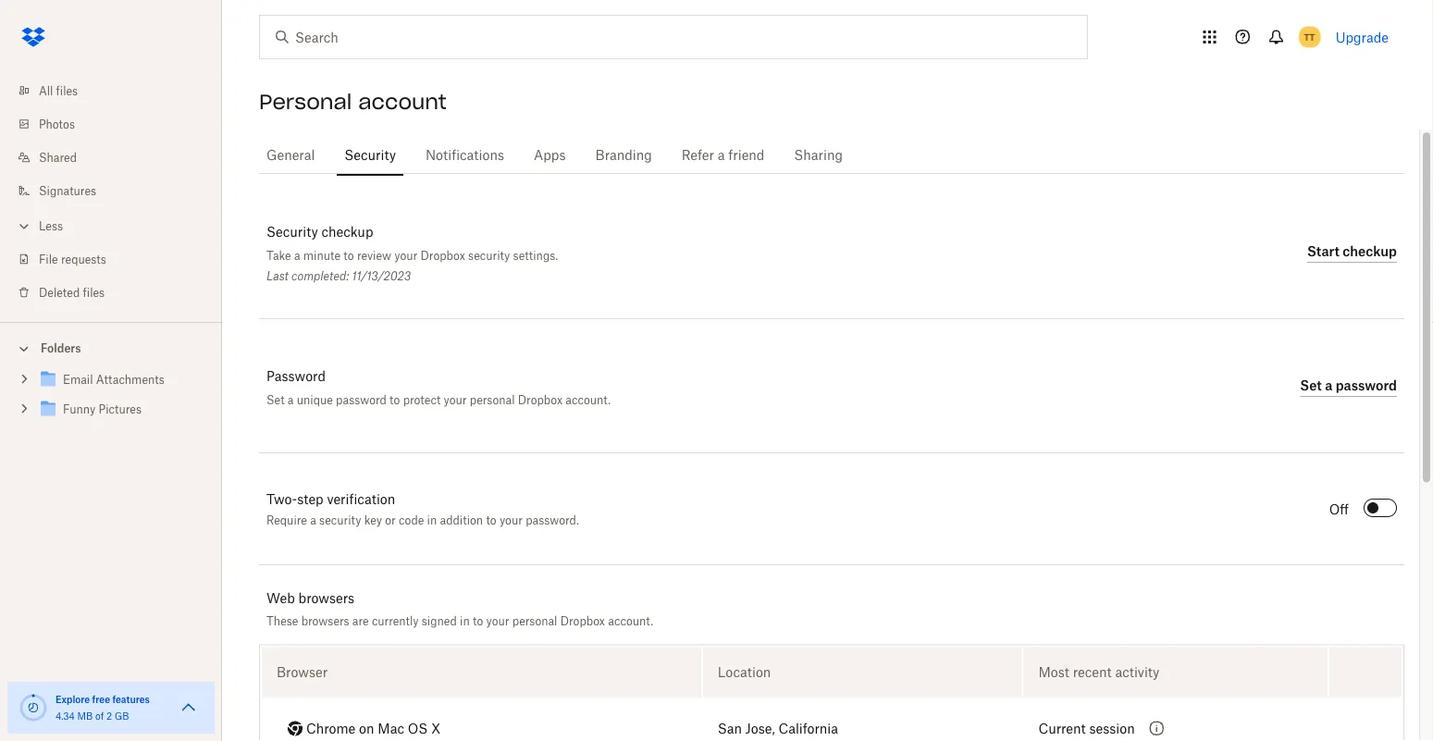 Task type: vqa. For each thing, say whether or not it's contained in the screenshot.
list item
no



Task type: locate. For each thing, give the bounding box(es) containing it.
tab list
[[259, 130, 1405, 177]]

currently
[[372, 614, 419, 628]]

checkup right start
[[1343, 243, 1398, 259]]

tt button
[[1296, 22, 1325, 52]]

1 horizontal spatial password
[[1336, 378, 1398, 393]]

security down the 'personal account'
[[345, 147, 396, 162]]

start checkup
[[1308, 243, 1398, 259]]

to inside 'security checkup take a minute to review your dropbox security settings. last completed: 11/13/2023'
[[344, 249, 354, 262]]

california
[[779, 721, 839, 737]]

your right signed
[[486, 614, 510, 628]]

0 horizontal spatial files
[[56, 84, 78, 98]]

0 horizontal spatial checkup
[[322, 224, 373, 239]]

browsers
[[299, 590, 355, 606], [301, 614, 349, 628]]

to left review
[[344, 249, 354, 262]]

settings.
[[513, 249, 558, 262]]

your inside password set a unique password to protect your personal dropbox account.
[[444, 393, 467, 407]]

2 vertical spatial dropbox
[[561, 614, 605, 628]]

key
[[364, 513, 382, 527]]

to left the protect
[[390, 393, 400, 407]]

your right review
[[395, 249, 418, 262]]

features
[[112, 694, 150, 705]]

off
[[1330, 501, 1350, 517]]

1 vertical spatial personal
[[513, 614, 558, 628]]

explore free features 4.34 mb of 2 gb
[[56, 694, 150, 722]]

1 horizontal spatial files
[[83, 286, 105, 299]]

checkup inside 'security checkup take a minute to review your dropbox security settings. last completed: 11/13/2023'
[[322, 224, 373, 239]]

0 horizontal spatial set
[[267, 393, 285, 407]]

1 horizontal spatial security
[[345, 147, 396, 162]]

in right code
[[427, 513, 437, 527]]

files
[[56, 84, 78, 98], [83, 286, 105, 299]]

0 horizontal spatial security
[[319, 513, 361, 527]]

1 horizontal spatial in
[[460, 614, 470, 628]]

security up the take
[[267, 224, 318, 239]]

in
[[427, 513, 437, 527], [460, 614, 470, 628]]

security tab
[[337, 132, 404, 177]]

set inside password set a unique password to protect your personal dropbox account.
[[267, 393, 285, 407]]

require
[[267, 513, 307, 527]]

sharing
[[794, 147, 843, 162]]

upgrade link
[[1336, 29, 1389, 45]]

0 vertical spatial personal
[[470, 393, 515, 407]]

Search text field
[[295, 27, 1050, 47]]

1 vertical spatial security
[[267, 224, 318, 239]]

password inside button
[[1336, 378, 1398, 393]]

checkup for security
[[322, 224, 373, 239]]

dropbox image
[[15, 19, 52, 56]]

completed:
[[292, 269, 349, 283]]

less
[[39, 219, 63, 233]]

dropbox
[[421, 249, 465, 262], [518, 393, 563, 407], [561, 614, 605, 628]]

0 horizontal spatial in
[[427, 513, 437, 527]]

of
[[95, 710, 104, 722]]

in inside web browsers these browsers are currently signed in to your personal dropbox account.
[[460, 614, 470, 628]]

1 vertical spatial security
[[319, 513, 361, 527]]

your
[[395, 249, 418, 262], [444, 393, 467, 407], [500, 513, 523, 527], [486, 614, 510, 628]]

11/13/2023
[[352, 269, 411, 283]]

browsers left are
[[301, 614, 349, 628]]

personal
[[470, 393, 515, 407], [513, 614, 558, 628]]

1 horizontal spatial security
[[468, 249, 510, 262]]

1 vertical spatial dropbox
[[518, 393, 563, 407]]

0 vertical spatial dropbox
[[421, 249, 465, 262]]

checkup up minute
[[322, 224, 373, 239]]

0 horizontal spatial password
[[336, 393, 387, 407]]

or
[[385, 513, 396, 527]]

folders
[[41, 342, 81, 355]]

1 vertical spatial files
[[83, 286, 105, 299]]

refer a friend tab
[[675, 132, 772, 177]]

0 vertical spatial security
[[345, 147, 396, 162]]

quota usage element
[[19, 693, 48, 723]]

a
[[718, 147, 725, 162], [294, 249, 300, 262], [1326, 378, 1333, 393], [288, 393, 294, 407], [310, 513, 316, 527]]

password inside password set a unique password to protect your personal dropbox account.
[[336, 393, 387, 407]]

are
[[352, 614, 369, 628]]

signed
[[422, 614, 457, 628]]

in inside two-step verification require a security key or code in addition to your password.
[[427, 513, 437, 527]]

set a password
[[1301, 378, 1398, 393]]

security checkup take a minute to review your dropbox security settings. last completed: 11/13/2023
[[267, 224, 558, 283]]

account.
[[566, 393, 611, 407], [608, 614, 654, 628]]

san jose, california
[[718, 721, 839, 737]]

files right "deleted"
[[83, 286, 105, 299]]

minute
[[303, 249, 341, 262]]

0 vertical spatial checkup
[[322, 224, 373, 239]]

a inside button
[[1326, 378, 1333, 393]]

deleted
[[39, 286, 80, 299]]

account
[[358, 89, 447, 115]]

list
[[0, 63, 222, 322]]

deleted files
[[39, 286, 105, 299]]

your right the protect
[[444, 393, 467, 407]]

security down the verification
[[319, 513, 361, 527]]

1 vertical spatial checkup
[[1343, 243, 1398, 259]]

browsers up are
[[299, 590, 355, 606]]

two-
[[267, 491, 297, 507]]

checkup inside 'button'
[[1343, 243, 1398, 259]]

security for security
[[345, 147, 396, 162]]

1 vertical spatial in
[[460, 614, 470, 628]]

refer a friend
[[682, 147, 765, 162]]

1 horizontal spatial checkup
[[1343, 243, 1398, 259]]

personal inside web browsers these browsers are currently signed in to your personal dropbox account.
[[513, 614, 558, 628]]

a inside 'security checkup take a minute to review your dropbox security settings. last completed: 11/13/2023'
[[294, 249, 300, 262]]

location
[[718, 665, 771, 680]]

security left settings.
[[468, 249, 510, 262]]

security inside 'security checkup take a minute to review your dropbox security settings. last completed: 11/13/2023'
[[267, 224, 318, 239]]

1 horizontal spatial set
[[1301, 378, 1322, 393]]

0 vertical spatial in
[[427, 513, 437, 527]]

sharing tab
[[787, 132, 851, 177]]

security
[[345, 147, 396, 162], [267, 224, 318, 239]]

apps
[[534, 147, 566, 162]]

to
[[344, 249, 354, 262], [390, 393, 400, 407], [486, 513, 497, 527], [473, 614, 483, 628]]

password
[[1336, 378, 1398, 393], [336, 393, 387, 407]]

1 vertical spatial browsers
[[301, 614, 349, 628]]

to right addition
[[486, 513, 497, 527]]

files right all
[[56, 84, 78, 98]]

code
[[399, 513, 424, 527]]

a inside two-step verification require a security key or code in addition to your password.
[[310, 513, 316, 527]]

1 vertical spatial account.
[[608, 614, 654, 628]]

branding tab
[[588, 132, 660, 177]]

security
[[468, 249, 510, 262], [319, 513, 361, 527]]

all files link
[[15, 74, 222, 107]]

protect
[[403, 393, 441, 407]]

to right signed
[[473, 614, 483, 628]]

most
[[1039, 665, 1070, 680]]

security inside security tab
[[345, 147, 396, 162]]

2
[[106, 710, 112, 722]]

checkup
[[322, 224, 373, 239], [1343, 243, 1398, 259]]

email
[[63, 373, 93, 387]]

your left password.
[[500, 513, 523, 527]]

0 vertical spatial account.
[[566, 393, 611, 407]]

in right signed
[[460, 614, 470, 628]]

group
[[0, 361, 222, 438]]

a inside "tab"
[[718, 147, 725, 162]]

4.34
[[56, 710, 75, 722]]

last
[[267, 269, 289, 283]]

0 vertical spatial security
[[468, 249, 510, 262]]

0 vertical spatial files
[[56, 84, 78, 98]]

set
[[1301, 378, 1322, 393], [267, 393, 285, 407]]

files for deleted files
[[83, 286, 105, 299]]

shared link
[[15, 141, 222, 174]]

0 horizontal spatial security
[[267, 224, 318, 239]]



Task type: describe. For each thing, give the bounding box(es) containing it.
security inside 'security checkup take a minute to review your dropbox security settings. last completed: 11/13/2023'
[[468, 249, 510, 262]]

os
[[408, 721, 428, 737]]

general
[[267, 147, 315, 162]]

to inside web browsers these browsers are currently signed in to your personal dropbox account.
[[473, 614, 483, 628]]

these
[[267, 614, 298, 628]]

security for security checkup take a minute to review your dropbox security settings. last completed: 11/13/2023
[[267, 224, 318, 239]]

signatures link
[[15, 174, 222, 207]]

personal inside password set a unique password to protect your personal dropbox account.
[[470, 393, 515, 407]]

requests
[[61, 252, 106, 266]]

jose,
[[746, 721, 775, 737]]

activity
[[1116, 665, 1160, 680]]

password.
[[526, 513, 579, 527]]

on
[[359, 721, 374, 737]]

your inside two-step verification require a security key or code in addition to your password.
[[500, 513, 523, 527]]

branding
[[596, 147, 652, 162]]

notifications
[[426, 147, 504, 162]]

email attachments
[[63, 373, 164, 387]]

attachments
[[96, 373, 164, 387]]

checkup for start
[[1343, 243, 1398, 259]]

two-step verification require a security key or code in addition to your password.
[[267, 491, 579, 527]]

to inside two-step verification require a security key or code in addition to your password.
[[486, 513, 497, 527]]

tab list containing general
[[259, 130, 1405, 177]]

end session element
[[1330, 648, 1402, 698]]

account. inside web browsers these browsers are currently signed in to your personal dropbox account.
[[608, 614, 654, 628]]

chrome
[[306, 721, 356, 737]]

current
[[1039, 721, 1086, 737]]

chrome on mac os x
[[306, 721, 441, 737]]

funny pictures link
[[37, 398, 207, 423]]

friend
[[729, 147, 765, 162]]

security inside two-step verification require a security key or code in addition to your password.
[[319, 513, 361, 527]]

a inside password set a unique password to protect your personal dropbox account.
[[288, 393, 294, 407]]

session
[[1090, 721, 1135, 737]]

funny pictures
[[63, 403, 142, 417]]

san
[[718, 721, 742, 737]]

dropbox inside 'security checkup take a minute to review your dropbox security settings. last completed: 11/13/2023'
[[421, 249, 465, 262]]

recent
[[1073, 665, 1112, 680]]

refer
[[682, 147, 715, 162]]

file requests
[[39, 252, 106, 266]]

group containing email attachments
[[0, 361, 222, 438]]

current session
[[1039, 721, 1135, 737]]

your inside web browsers these browsers are currently signed in to your personal dropbox account.
[[486, 614, 510, 628]]

dropbox inside password set a unique password to protect your personal dropbox account.
[[518, 393, 563, 407]]

password set a unique password to protect your personal dropbox account.
[[267, 368, 611, 407]]

personal
[[259, 89, 352, 115]]

apps tab
[[527, 132, 573, 177]]

file requests link
[[15, 243, 222, 276]]

browser
[[277, 665, 328, 680]]

deleted files link
[[15, 276, 222, 309]]

review
[[357, 249, 392, 262]]

all files
[[39, 84, 78, 98]]

unique
[[297, 393, 333, 407]]

web
[[267, 590, 295, 606]]

addition
[[440, 513, 483, 527]]

dropbox inside web browsers these browsers are currently signed in to your personal dropbox account.
[[561, 614, 605, 628]]

most recent activity
[[1039, 665, 1160, 680]]

general tab
[[259, 132, 322, 177]]

upgrade
[[1336, 29, 1389, 45]]

file
[[39, 252, 58, 266]]

personal account
[[259, 89, 447, 115]]

0 vertical spatial browsers
[[299, 590, 355, 606]]

start
[[1308, 243, 1340, 259]]

mac
[[378, 721, 404, 737]]

set inside button
[[1301, 378, 1322, 393]]

set a password button
[[1301, 375, 1398, 397]]

pictures
[[99, 403, 142, 417]]

x
[[431, 721, 441, 737]]

gb
[[115, 710, 129, 722]]

shared
[[39, 150, 77, 164]]

list containing all files
[[0, 63, 222, 322]]

web browsers these browsers are currently signed in to your personal dropbox account.
[[267, 590, 654, 628]]

take
[[267, 249, 291, 262]]

funny
[[63, 403, 96, 417]]

email attachments link
[[37, 368, 207, 393]]

explore
[[56, 694, 90, 705]]

files for all files
[[56, 84, 78, 98]]

less image
[[15, 217, 33, 236]]

tt
[[1305, 31, 1316, 43]]

account. inside password set a unique password to protect your personal dropbox account.
[[566, 393, 611, 407]]

password
[[267, 368, 326, 384]]

step
[[297, 491, 324, 507]]

photos link
[[15, 107, 222, 141]]

photos
[[39, 117, 75, 131]]

all
[[39, 84, 53, 98]]

free
[[92, 694, 110, 705]]

signatures
[[39, 184, 96, 198]]

to inside password set a unique password to protect your personal dropbox account.
[[390, 393, 400, 407]]

folders button
[[0, 334, 222, 361]]

start checkup button
[[1308, 241, 1398, 263]]

notifications tab
[[418, 132, 512, 177]]

verification
[[327, 491, 395, 507]]

your inside 'security checkup take a minute to review your dropbox security settings. last completed: 11/13/2023'
[[395, 249, 418, 262]]



